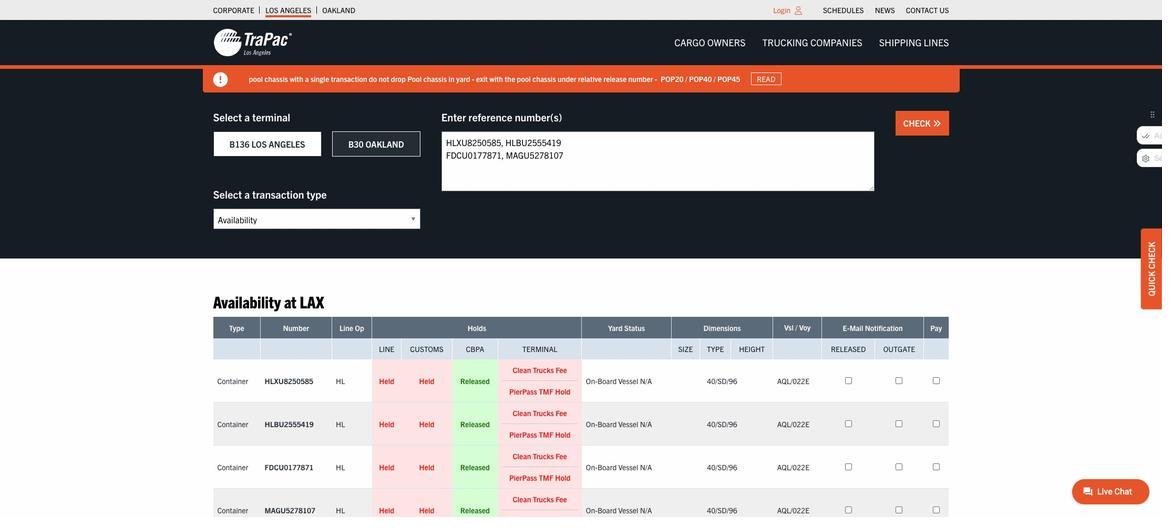 Task type: vqa. For each thing, say whether or not it's contained in the screenshot.
Service
no



Task type: describe. For each thing, give the bounding box(es) containing it.
clean for hlbu2555419
[[513, 409, 531, 418]]

trucking companies
[[763, 36, 863, 48]]

shipping lines
[[880, 36, 950, 48]]

exit
[[476, 74, 488, 83]]

0 vertical spatial type
[[229, 324, 244, 333]]

hlxu8250585
[[265, 377, 314, 386]]

login link
[[774, 5, 791, 15]]

1 with from the left
[[290, 74, 303, 83]]

magu5278107
[[265, 506, 316, 515]]

0 vertical spatial a
[[305, 74, 309, 83]]

on-board vessel n/a for hlbu2555419
[[586, 420, 652, 429]]

the
[[505, 74, 515, 83]]

owners
[[708, 36, 746, 48]]

40/sd/96 for magu5278107
[[708, 506, 738, 515]]

40/sd/96 for fdcu0177871
[[708, 463, 738, 472]]

on- for hlbu2555419
[[586, 420, 598, 429]]

line op
[[340, 324, 364, 333]]

relative
[[578, 74, 602, 83]]

0 vertical spatial solid image
[[213, 73, 228, 87]]

number
[[283, 324, 309, 333]]

0 horizontal spatial /
[[686, 74, 688, 83]]

pay
[[931, 324, 943, 333]]

1 horizontal spatial type
[[707, 345, 724, 354]]

lines
[[924, 36, 950, 48]]

1 vertical spatial check
[[1147, 242, 1158, 269]]

corporate
[[213, 5, 254, 15]]

hl for magu5278107
[[336, 506, 345, 515]]

cargo owners link
[[666, 32, 754, 53]]

line for line
[[379, 345, 395, 354]]

quick check link
[[1142, 229, 1163, 310]]

number
[[629, 74, 654, 83]]

clean trucks fee for hlxu8250585
[[513, 366, 567, 375]]

b136 los angeles
[[230, 139, 305, 149]]

pierpass for fdcu0177871
[[510, 474, 537, 483]]

news
[[875, 5, 896, 15]]

los angeles image
[[213, 28, 292, 57]]

check inside button
[[904, 118, 933, 128]]

banner containing cargo owners
[[0, 20, 1163, 93]]

hl for hlxu8250585
[[336, 377, 345, 386]]

number(s)
[[515, 110, 563, 124]]

under
[[558, 74, 577, 83]]

size
[[679, 345, 693, 354]]

status
[[625, 324, 645, 333]]

login
[[774, 5, 791, 15]]

lax
[[300, 291, 324, 312]]

cbpa
[[466, 345, 485, 354]]

hl for fdcu0177871
[[336, 463, 345, 472]]

container for hlbu2555419
[[217, 420, 248, 429]]

container for fdcu0177871
[[217, 463, 248, 472]]

aql/022e for fdcu0177871
[[778, 463, 810, 472]]

1 pool from the left
[[249, 74, 263, 83]]

yard status
[[609, 324, 645, 333]]

a for transaction
[[245, 188, 250, 201]]

n/a for hlbu2555419
[[640, 420, 652, 429]]

height
[[740, 345, 765, 354]]

contact
[[907, 5, 938, 15]]

holds
[[468, 324, 487, 333]]

1 - from the left
[[472, 74, 475, 83]]

pool
[[408, 74, 422, 83]]

trucks for fdcu0177871
[[533, 452, 554, 461]]

schedules link
[[824, 3, 864, 17]]

pop45
[[718, 74, 741, 83]]

menu bar containing cargo owners
[[666, 32, 958, 53]]

on-board vessel n/a for hlxu8250585
[[586, 377, 652, 386]]

3 chassis from the left
[[533, 74, 556, 83]]

dimensions
[[704, 324, 741, 333]]

2 - from the left
[[655, 74, 658, 83]]

pool chassis with a single transaction  do not drop pool chassis in yard -  exit with the pool chassis under relative release number -  pop20 / pop40 / pop45
[[249, 74, 741, 83]]

trucks for hlbu2555419
[[533, 409, 554, 418]]

board for fdcu0177871
[[598, 463, 617, 472]]

clean trucks fee for fdcu0177871
[[513, 452, 567, 461]]

select a transaction type
[[213, 188, 327, 201]]

pop20
[[661, 74, 684, 83]]

trucking
[[763, 36, 809, 48]]

shipping
[[880, 36, 922, 48]]

b30
[[349, 139, 364, 149]]

a for terminal
[[245, 110, 250, 124]]

released for hlbu2555419
[[461, 420, 490, 429]]

news link
[[875, 3, 896, 17]]

aql/022e for hlxu8250585
[[778, 377, 810, 386]]

1 chassis from the left
[[265, 74, 288, 83]]

released for hlxu8250585
[[461, 377, 490, 386]]

1 vertical spatial los
[[252, 139, 267, 149]]

terminal
[[523, 345, 558, 354]]

fee for magu5278107
[[556, 495, 567, 505]]

b136
[[230, 139, 250, 149]]

container for magu5278107
[[217, 506, 248, 515]]

1 horizontal spatial /
[[714, 74, 716, 83]]

menu bar containing schedules
[[818, 3, 955, 17]]

cargo owners
[[675, 36, 746, 48]]

released for fdcu0177871
[[461, 463, 490, 472]]

read link
[[751, 72, 782, 85]]

read
[[757, 74, 776, 84]]

line for line op
[[340, 324, 353, 333]]

availability
[[213, 291, 281, 312]]

availability at lax
[[213, 291, 324, 312]]

n/a for magu5278107
[[640, 506, 652, 515]]

us
[[940, 5, 950, 15]]

type
[[307, 188, 327, 201]]

yard
[[609, 324, 623, 333]]

do
[[369, 74, 377, 83]]

single
[[311, 74, 329, 83]]

aql/022e for magu5278107
[[778, 506, 810, 515]]

board for hlbu2555419
[[598, 420, 617, 429]]

customs
[[410, 345, 444, 354]]



Task type: locate. For each thing, give the bounding box(es) containing it.
0 horizontal spatial chassis
[[265, 74, 288, 83]]

0 vertical spatial check
[[904, 118, 933, 128]]

0 horizontal spatial solid image
[[213, 73, 228, 87]]

/ left pop45
[[714, 74, 716, 83]]

1 horizontal spatial check
[[1147, 242, 1158, 269]]

0 vertical spatial pierpass
[[510, 387, 537, 397]]

board for hlxu8250585
[[598, 377, 617, 386]]

on- for hlxu8250585
[[586, 377, 598, 386]]

type down availability
[[229, 324, 244, 333]]

1 horizontal spatial line
[[379, 345, 395, 354]]

pierpass tmf hold for fdcu0177871
[[510, 474, 571, 483]]

held
[[379, 377, 395, 386], [419, 377, 435, 386], [379, 420, 395, 429], [419, 420, 435, 429], [379, 463, 395, 472], [419, 463, 435, 472], [379, 506, 395, 515], [419, 506, 435, 515]]

select for select a terminal
[[213, 110, 242, 124]]

pool right the
[[517, 74, 531, 83]]

3 hl from the top
[[336, 463, 345, 472]]

hl right "magu5278107"
[[336, 506, 345, 515]]

pierpass for hlbu2555419
[[510, 430, 537, 440]]

on- for fdcu0177871
[[586, 463, 598, 472]]

1 aql/022e from the top
[[778, 377, 810, 386]]

1 vessel from the top
[[619, 377, 639, 386]]

0 horizontal spatial type
[[229, 324, 244, 333]]

1 pierpass from the top
[[510, 387, 537, 397]]

angeles
[[280, 5, 312, 15], [269, 139, 305, 149]]

2 vertical spatial tmf
[[539, 474, 554, 483]]

1 vertical spatial pierpass
[[510, 430, 537, 440]]

2 aql/022e from the top
[[778, 420, 810, 429]]

2 vertical spatial pierpass tmf hold
[[510, 474, 571, 483]]

2 pool from the left
[[517, 74, 531, 83]]

chassis left 'under'
[[533, 74, 556, 83]]

4 n/a from the top
[[640, 506, 652, 515]]

0 vertical spatial oakland
[[323, 5, 356, 15]]

3 pierpass from the top
[[510, 474, 537, 483]]

2 pierpass tmf hold from the top
[[510, 430, 571, 440]]

2 pierpass from the top
[[510, 430, 537, 440]]

2 horizontal spatial /
[[796, 323, 798, 333]]

vessel for magu5278107
[[619, 506, 639, 515]]

fee for hlxu8250585
[[556, 366, 567, 375]]

hl right the 'hlxu8250585'
[[336, 377, 345, 386]]

1 vertical spatial menu bar
[[666, 32, 958, 53]]

None checkbox
[[845, 378, 852, 384], [896, 378, 903, 384], [933, 378, 940, 384], [845, 421, 852, 428], [896, 464, 903, 471], [933, 464, 940, 471], [845, 378, 852, 384], [896, 378, 903, 384], [933, 378, 940, 384], [845, 421, 852, 428], [896, 464, 903, 471], [933, 464, 940, 471]]

3 on- from the top
[[586, 463, 598, 472]]

/ left pop40
[[686, 74, 688, 83]]

2 horizontal spatial chassis
[[533, 74, 556, 83]]

2 hold from the top
[[556, 430, 571, 440]]

quick
[[1147, 271, 1158, 297]]

1 vertical spatial a
[[245, 110, 250, 124]]

angeles down terminal
[[269, 139, 305, 149]]

pool down los angeles image
[[249, 74, 263, 83]]

oakland
[[323, 5, 356, 15], [366, 139, 404, 149]]

2 trucks from the top
[[533, 409, 554, 418]]

hold for hlxu8250585
[[556, 387, 571, 397]]

fee for fdcu0177871
[[556, 452, 567, 461]]

on-board vessel n/a for fdcu0177871
[[586, 463, 652, 472]]

vsl / voy
[[785, 323, 811, 333]]

trucking companies link
[[754, 32, 871, 53]]

container for hlxu8250585
[[217, 377, 248, 386]]

hold for fdcu0177871
[[556, 474, 571, 483]]

op
[[355, 324, 364, 333]]

2 hl from the top
[[336, 420, 345, 429]]

- left "exit"
[[472, 74, 475, 83]]

banner
[[0, 20, 1163, 93]]

1 vertical spatial solid image
[[933, 119, 942, 128]]

pierpass tmf hold for hlbu2555419
[[510, 430, 571, 440]]

chassis left in
[[424, 74, 447, 83]]

2 tmf from the top
[[539, 430, 554, 440]]

0 horizontal spatial with
[[290, 74, 303, 83]]

-
[[472, 74, 475, 83], [655, 74, 658, 83]]

0 horizontal spatial -
[[472, 74, 475, 83]]

select for select a transaction type
[[213, 188, 242, 201]]

menu bar
[[818, 3, 955, 17], [666, 32, 958, 53]]

40/sd/96 for hlbu2555419
[[708, 420, 738, 429]]

trucks for hlxu8250585
[[533, 366, 554, 375]]

oakland link
[[323, 3, 356, 17]]

outgate
[[884, 345, 916, 354]]

a down b136
[[245, 188, 250, 201]]

chassis up terminal
[[265, 74, 288, 83]]

1 horizontal spatial pool
[[517, 74, 531, 83]]

2 on- from the top
[[586, 420, 598, 429]]

1 40/sd/96 from the top
[[708, 377, 738, 386]]

on-board vessel n/a for magu5278107
[[586, 506, 652, 515]]

4 40/sd/96 from the top
[[708, 506, 738, 515]]

1 vertical spatial type
[[707, 345, 724, 354]]

2 vertical spatial a
[[245, 188, 250, 201]]

0 vertical spatial los
[[266, 5, 279, 15]]

vessel for hlbu2555419
[[619, 420, 639, 429]]

4 vessel from the top
[[619, 506, 639, 515]]

- right number
[[655, 74, 658, 83]]

hl right hlbu2555419
[[336, 420, 345, 429]]

1 vertical spatial angeles
[[269, 139, 305, 149]]

1 horizontal spatial transaction
[[331, 74, 367, 83]]

los
[[266, 5, 279, 15], [252, 139, 267, 149]]

hold for hlbu2555419
[[556, 430, 571, 440]]

released for magu5278107
[[461, 506, 490, 515]]

1 trucks from the top
[[533, 366, 554, 375]]

1 vertical spatial line
[[379, 345, 395, 354]]

aql/022e
[[778, 377, 810, 386], [778, 420, 810, 429], [778, 463, 810, 472], [778, 506, 810, 515]]

released
[[831, 345, 866, 354], [461, 377, 490, 386], [461, 420, 490, 429], [461, 463, 490, 472], [461, 506, 490, 515]]

b30 oakland
[[349, 139, 404, 149]]

with left single
[[290, 74, 303, 83]]

1 horizontal spatial oakland
[[366, 139, 404, 149]]

1 container from the top
[[217, 377, 248, 386]]

transaction left do
[[331, 74, 367, 83]]

0 vertical spatial line
[[340, 324, 353, 333]]

a left terminal
[[245, 110, 250, 124]]

yard
[[456, 74, 470, 83]]

n/a for fdcu0177871
[[640, 463, 652, 472]]

1 on-board vessel n/a from the top
[[586, 377, 652, 386]]

2 with from the left
[[490, 74, 503, 83]]

on-
[[586, 377, 598, 386], [586, 420, 598, 429], [586, 463, 598, 472], [586, 506, 598, 515]]

3 clean from the top
[[513, 452, 531, 461]]

3 tmf from the top
[[539, 474, 554, 483]]

fee
[[556, 366, 567, 375], [556, 409, 567, 418], [556, 452, 567, 461], [556, 495, 567, 505]]

1 horizontal spatial chassis
[[424, 74, 447, 83]]

type
[[229, 324, 244, 333], [707, 345, 724, 354]]

1 board from the top
[[598, 377, 617, 386]]

1 hl from the top
[[336, 377, 345, 386]]

4 trucks from the top
[[533, 495, 554, 505]]

schedules
[[824, 5, 864, 15]]

pierpass tmf hold for hlxu8250585
[[510, 387, 571, 397]]

transaction left type
[[252, 188, 304, 201]]

4 board from the top
[[598, 506, 617, 515]]

3 aql/022e from the top
[[778, 463, 810, 472]]

2 vertical spatial hold
[[556, 474, 571, 483]]

2 40/sd/96 from the top
[[708, 420, 738, 429]]

hl right fdcu0177871
[[336, 463, 345, 472]]

contact us
[[907, 5, 950, 15]]

1 vertical spatial select
[[213, 188, 242, 201]]

None checkbox
[[896, 421, 903, 428], [933, 421, 940, 428], [845, 464, 852, 471], [845, 507, 852, 514], [896, 507, 903, 514], [933, 507, 940, 514], [896, 421, 903, 428], [933, 421, 940, 428], [845, 464, 852, 471], [845, 507, 852, 514], [896, 507, 903, 514], [933, 507, 940, 514]]

3 fee from the top
[[556, 452, 567, 461]]

solid image inside check button
[[933, 119, 942, 128]]

2 fee from the top
[[556, 409, 567, 418]]

chassis
[[265, 74, 288, 83], [424, 74, 447, 83], [533, 74, 556, 83]]

0 vertical spatial tmf
[[539, 387, 554, 397]]

pop40
[[689, 74, 712, 83]]

1 vertical spatial pierpass tmf hold
[[510, 430, 571, 440]]

2 vertical spatial pierpass
[[510, 474, 537, 483]]

aql/022e for hlbu2555419
[[778, 420, 810, 429]]

board
[[598, 377, 617, 386], [598, 420, 617, 429], [598, 463, 617, 472], [598, 506, 617, 515]]

2 board from the top
[[598, 420, 617, 429]]

e-
[[843, 324, 850, 333]]

pierpass
[[510, 387, 537, 397], [510, 430, 537, 440], [510, 474, 537, 483]]

notification
[[866, 324, 903, 333]]

4 on- from the top
[[586, 506, 598, 515]]

3 vessel from the top
[[619, 463, 639, 472]]

companies
[[811, 36, 863, 48]]

a left single
[[305, 74, 309, 83]]

40/sd/96 for hlxu8250585
[[708, 377, 738, 386]]

on- for magu5278107
[[586, 506, 598, 515]]

0 vertical spatial menu bar
[[818, 3, 955, 17]]

angeles left 'oakland' link
[[280, 5, 312, 15]]

hl for hlbu2555419
[[336, 420, 345, 429]]

n/a
[[640, 377, 652, 386], [640, 420, 652, 429], [640, 463, 652, 472], [640, 506, 652, 515]]

0 vertical spatial angeles
[[280, 5, 312, 15]]

2 container from the top
[[217, 420, 248, 429]]

in
[[449, 74, 455, 83]]

trucks for magu5278107
[[533, 495, 554, 505]]

4 hl from the top
[[336, 506, 345, 515]]

with
[[290, 74, 303, 83], [490, 74, 503, 83]]

1 select from the top
[[213, 110, 242, 124]]

2 select from the top
[[213, 188, 242, 201]]

clean trucks fee
[[513, 366, 567, 375], [513, 409, 567, 418], [513, 452, 567, 461], [513, 495, 567, 505]]

enter
[[442, 110, 466, 124]]

3 board from the top
[[598, 463, 617, 472]]

3 n/a from the top
[[640, 463, 652, 472]]

tmf for hlbu2555419
[[539, 430, 554, 440]]

3 hold from the top
[[556, 474, 571, 483]]

4 clean trucks fee from the top
[[513, 495, 567, 505]]

0 vertical spatial select
[[213, 110, 242, 124]]

oakland right b30
[[366, 139, 404, 149]]

2 on-board vessel n/a from the top
[[586, 420, 652, 429]]

release
[[604, 74, 627, 83]]

mail
[[850, 324, 864, 333]]

1 tmf from the top
[[539, 387, 554, 397]]

1 fee from the top
[[556, 366, 567, 375]]

2 clean from the top
[[513, 409, 531, 418]]

1 clean trucks fee from the top
[[513, 366, 567, 375]]

pierpass tmf hold
[[510, 387, 571, 397], [510, 430, 571, 440], [510, 474, 571, 483]]

clean for magu5278107
[[513, 495, 531, 505]]

clean for hlxu8250585
[[513, 366, 531, 375]]

select down b136
[[213, 188, 242, 201]]

clean trucks fee for magu5278107
[[513, 495, 567, 505]]

1 horizontal spatial with
[[490, 74, 503, 83]]

2 clean trucks fee from the top
[[513, 409, 567, 418]]

shipping lines link
[[871, 32, 958, 53]]

fee for hlbu2555419
[[556, 409, 567, 418]]

1 vertical spatial hold
[[556, 430, 571, 440]]

2 n/a from the top
[[640, 420, 652, 429]]

0 horizontal spatial pool
[[249, 74, 263, 83]]

1 vertical spatial tmf
[[539, 430, 554, 440]]

0 vertical spatial hold
[[556, 387, 571, 397]]

3 on-board vessel n/a from the top
[[586, 463, 652, 472]]

1 pierpass tmf hold from the top
[[510, 387, 571, 397]]

0 horizontal spatial oakland
[[323, 5, 356, 15]]

not
[[379, 74, 389, 83]]

a
[[305, 74, 309, 83], [245, 110, 250, 124], [245, 188, 250, 201]]

select a terminal
[[213, 110, 291, 124]]

los up los angeles image
[[266, 5, 279, 15]]

los angeles link
[[266, 3, 312, 17]]

clean
[[513, 366, 531, 375], [513, 409, 531, 418], [513, 452, 531, 461], [513, 495, 531, 505]]

board for magu5278107
[[598, 506, 617, 515]]

los angeles
[[266, 5, 312, 15]]

at
[[284, 291, 297, 312]]

check button
[[896, 111, 950, 136]]

tmf for fdcu0177871
[[539, 474, 554, 483]]

0 vertical spatial transaction
[[331, 74, 367, 83]]

with left the
[[490, 74, 503, 83]]

0 horizontal spatial line
[[340, 324, 353, 333]]

1 vertical spatial transaction
[[252, 188, 304, 201]]

cargo
[[675, 36, 706, 48]]

voy
[[800, 323, 811, 333]]

type down "dimensions"
[[707, 345, 724, 354]]

tmf for hlxu8250585
[[539, 387, 554, 397]]

corporate link
[[213, 3, 254, 17]]

pierpass for hlxu8250585
[[510, 387, 537, 397]]

contact us link
[[907, 3, 950, 17]]

2 vessel from the top
[[619, 420, 639, 429]]

3 container from the top
[[217, 463, 248, 472]]

line left op
[[340, 324, 353, 333]]

reference
[[469, 110, 513, 124]]

1 n/a from the top
[[640, 377, 652, 386]]

3 pierpass tmf hold from the top
[[510, 474, 571, 483]]

1 horizontal spatial -
[[655, 74, 658, 83]]

40/sd/96
[[708, 377, 738, 386], [708, 420, 738, 429], [708, 463, 738, 472], [708, 506, 738, 515]]

quick check
[[1147, 242, 1158, 297]]

1 vertical spatial oakland
[[366, 139, 404, 149]]

hl
[[336, 377, 345, 386], [336, 420, 345, 429], [336, 463, 345, 472], [336, 506, 345, 515]]

menu bar down light icon
[[666, 32, 958, 53]]

4 aql/022e from the top
[[778, 506, 810, 515]]

clean for fdcu0177871
[[513, 452, 531, 461]]

e-mail notification
[[843, 324, 903, 333]]

2 chassis from the left
[[424, 74, 447, 83]]

pool
[[249, 74, 263, 83], [517, 74, 531, 83]]

fdcu0177871
[[265, 463, 314, 472]]

drop
[[391, 74, 406, 83]]

solid image
[[213, 73, 228, 87], [933, 119, 942, 128]]

0 horizontal spatial transaction
[[252, 188, 304, 201]]

terminal
[[252, 110, 291, 124]]

vessel for hlxu8250585
[[619, 377, 639, 386]]

Enter reference number(s) text field
[[442, 131, 875, 191]]

los right b136
[[252, 139, 267, 149]]

vessel for fdcu0177871
[[619, 463, 639, 472]]

1 hold from the top
[[556, 387, 571, 397]]

on-board vessel n/a
[[586, 377, 652, 386], [586, 420, 652, 429], [586, 463, 652, 472], [586, 506, 652, 515]]

3 clean trucks fee from the top
[[513, 452, 567, 461]]

enter reference number(s)
[[442, 110, 563, 124]]

1 clean from the top
[[513, 366, 531, 375]]

clean trucks fee for hlbu2555419
[[513, 409, 567, 418]]

transaction
[[331, 74, 367, 83], [252, 188, 304, 201]]

menu bar up shipping
[[818, 3, 955, 17]]

trucks
[[533, 366, 554, 375], [533, 409, 554, 418], [533, 452, 554, 461], [533, 495, 554, 505]]

n/a for hlxu8250585
[[640, 377, 652, 386]]

hlbu2555419
[[265, 420, 314, 429]]

oakland right los angeles link
[[323, 5, 356, 15]]

vsl
[[785, 323, 794, 333]]

select up b136
[[213, 110, 242, 124]]

4 fee from the top
[[556, 495, 567, 505]]

4 clean from the top
[[513, 495, 531, 505]]

1 on- from the top
[[586, 377, 598, 386]]

4 on-board vessel n/a from the top
[[586, 506, 652, 515]]

3 40/sd/96 from the top
[[708, 463, 738, 472]]

1 horizontal spatial solid image
[[933, 119, 942, 128]]

0 horizontal spatial check
[[904, 118, 933, 128]]

4 container from the top
[[217, 506, 248, 515]]

light image
[[795, 6, 803, 15]]

line left customs
[[379, 345, 395, 354]]

hold
[[556, 387, 571, 397], [556, 430, 571, 440], [556, 474, 571, 483]]

0 vertical spatial pierpass tmf hold
[[510, 387, 571, 397]]

3 trucks from the top
[[533, 452, 554, 461]]

/ right vsl
[[796, 323, 798, 333]]



